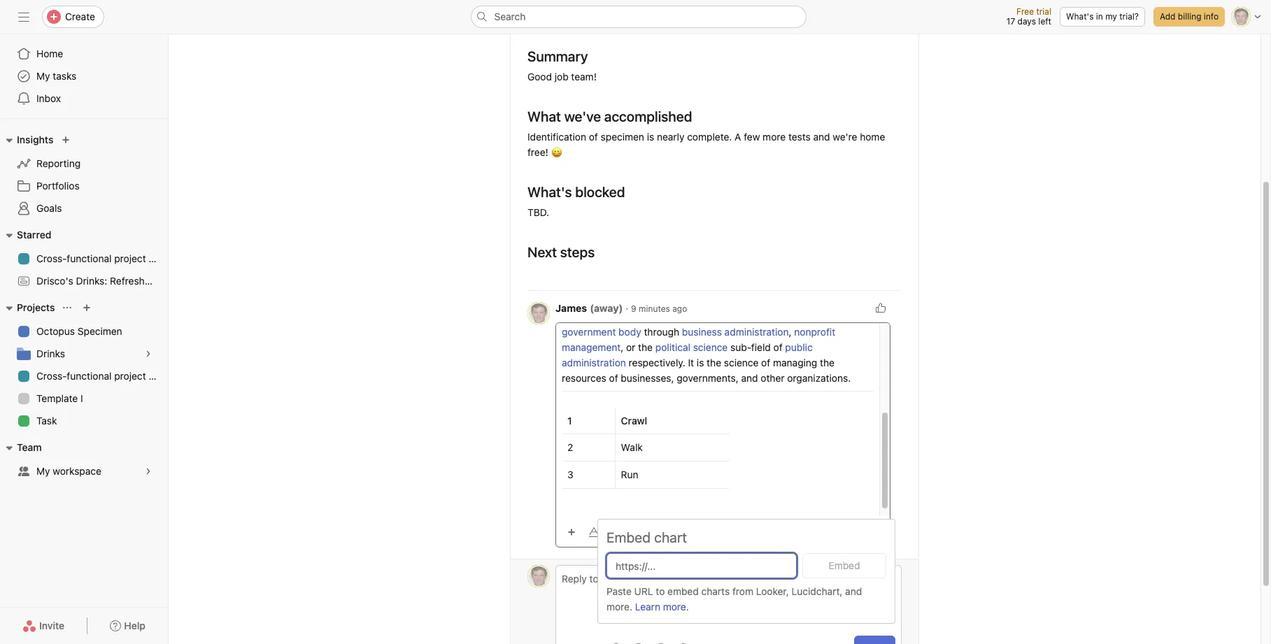 Task type: locate. For each thing, give the bounding box(es) containing it.
octopus
[[36, 325, 75, 337]]

respectively. it is the science of managing the resources of businesses, governments, and other organizations.
[[562, 357, 851, 384]]

walk
[[621, 442, 643, 454]]

projects element
[[0, 295, 168, 435]]

2 my from the top
[[36, 465, 50, 477]]

1 cross-functional project plan from the top
[[36, 253, 168, 265]]

0 horizontal spatial and
[[742, 372, 758, 384]]

my inside global element
[[36, 70, 50, 82]]

of inside of organizations, whether they are a
[[791, 295, 800, 307]]

body
[[619, 326, 642, 338]]

template i
[[36, 393, 83, 405]]

add
[[1160, 11, 1176, 22]]

cross- up drisco's on the top of page
[[36, 253, 67, 265]]

learn
[[635, 601, 661, 613]]

cross-functional project plan up drinks:
[[36, 253, 168, 265]]

2 ja button from the top
[[528, 566, 550, 588]]

1 cross- from the top
[[36, 253, 67, 265]]

0 horizontal spatial administration
[[562, 357, 626, 369]]

1 horizontal spatial is
[[697, 357, 704, 369]]

reporting link
[[8, 153, 160, 175]]

2 cross- from the top
[[36, 370, 67, 382]]

free!
[[528, 146, 549, 158]]

ja for 1st ja button from the bottom of the page
[[534, 571, 543, 582]]

0 vertical spatial or
[[807, 311, 817, 323]]

plan up "drisco's drinks: refreshment recommendation"
[[149, 253, 168, 265]]

, up nonprofit
[[802, 311, 805, 323]]

what's in my trial? button
[[1060, 7, 1146, 27]]

i
[[81, 393, 83, 405]]

cross-functional project plan link up drinks:
[[8, 248, 168, 270]]

1 horizontal spatial or
[[807, 311, 817, 323]]

science
[[693, 342, 728, 353], [724, 357, 759, 369]]

my for my tasks
[[36, 70, 50, 82]]

😀 image
[[551, 147, 562, 158]]

specimen
[[601, 131, 645, 143]]

science inside respectively. it is the science of managing the resources of businesses, governments, and other organizations.
[[724, 357, 759, 369]]

public
[[786, 342, 813, 353]]

a right 9
[[641, 311, 646, 323]]

1 horizontal spatial more
[[763, 131, 786, 143]]

we've accomplished
[[565, 108, 693, 125]]

starred element
[[0, 223, 249, 295]]

, for , a
[[689, 311, 692, 323]]

james (away) · 9 minutes ago
[[556, 302, 687, 314]]

0 horizontal spatial a
[[641, 311, 646, 323]]

2 ja from the top
[[534, 571, 543, 582]]

from
[[733, 586, 754, 598]]

cross-functional project plan inside starred "element"
[[36, 253, 168, 265]]

my left tasks
[[36, 70, 50, 82]]

functional
[[67, 253, 112, 265], [67, 370, 112, 382]]

inbox link
[[8, 87, 160, 110]]

1 vertical spatial or
[[626, 342, 636, 353]]

cross-functional project plan link up i
[[8, 365, 168, 388]]

cross- inside projects element
[[36, 370, 67, 382]]

edit comment document
[[556, 160, 880, 521]]

learn more .
[[635, 601, 689, 613]]

administration down management
[[562, 357, 626, 369]]

at mention image
[[633, 527, 645, 538]]

james link
[[556, 302, 587, 314]]

ja button
[[528, 302, 550, 325], [528, 566, 550, 588]]

cross-functional project plan inside projects element
[[36, 370, 168, 382]]

1 horizontal spatial administration
[[725, 326, 789, 338]]

what's in my trial?
[[1067, 11, 1139, 22]]

administration
[[725, 326, 789, 338], [562, 357, 626, 369]]

0 vertical spatial cross-functional project plan
[[36, 253, 168, 265]]

1 a from the left
[[641, 311, 646, 323]]

of down field
[[762, 357, 771, 369]]

what we've accomplished
[[528, 108, 693, 125]]

2 plan from the top
[[149, 370, 168, 382]]

template
[[36, 393, 78, 405]]

1 functional from the top
[[67, 253, 112, 265]]

0 vertical spatial project
[[114, 253, 146, 265]]

are
[[624, 311, 638, 323]]

0 horizontal spatial is
[[647, 131, 655, 143]]

of down what we've accomplished
[[589, 131, 598, 143]]

or down body
[[626, 342, 636, 353]]

2 horizontal spatial and
[[846, 586, 862, 598]]

or inside , or a government body through business administration ,
[[807, 311, 817, 323]]

toolbar down more.
[[562, 639, 694, 645]]

1 ja from the top
[[534, 308, 543, 318]]

is
[[647, 131, 655, 143], [697, 357, 704, 369]]

toolbar
[[562, 522, 652, 542], [562, 639, 694, 645]]

1 vertical spatial ja
[[534, 571, 543, 582]]

new image
[[62, 136, 70, 144]]

1 vertical spatial toolbar
[[562, 639, 694, 645]]

learn more link
[[635, 601, 686, 613]]

science down sub-
[[724, 357, 759, 369]]

1 vertical spatial ja button
[[528, 566, 550, 588]]

search list box
[[471, 6, 807, 28]]

my down team at the bottom left
[[36, 465, 50, 477]]

more
[[763, 131, 786, 143], [663, 601, 686, 613]]

we're
[[833, 131, 858, 143]]

0 likes. click to like this task image
[[876, 302, 887, 314]]

cross- down the drinks
[[36, 370, 67, 382]]

2 cross-functional project plan from the top
[[36, 370, 168, 382]]

1 project from the top
[[114, 253, 146, 265]]

1 vertical spatial cross-
[[36, 370, 67, 382]]

the up governments,
[[707, 357, 722, 369]]

1 vertical spatial plan
[[149, 370, 168, 382]]

2 vertical spatial and
[[846, 586, 862, 598]]

0 horizontal spatial more
[[663, 601, 686, 613]]

of right field
[[774, 342, 783, 353]]

identification of specimen is nearly complete. a few more tests and we're home free!
[[528, 131, 888, 158]]

global element
[[0, 34, 168, 118]]

cross-functional project plan link
[[8, 248, 168, 270], [8, 365, 168, 388]]

functional down drinks link
[[67, 370, 112, 382]]

cross-functional project plan down drinks link
[[36, 370, 168, 382]]

1 horizontal spatial a
[[694, 311, 699, 323]]

science for political
[[693, 342, 728, 353]]

and left other
[[742, 372, 758, 384]]

0 vertical spatial plan
[[149, 253, 168, 265]]

or up nonprofit
[[807, 311, 817, 323]]

my
[[1106, 11, 1118, 22]]

plan inside starred "element"
[[149, 253, 168, 265]]

project up drisco's drinks: refreshment recommendation link
[[114, 253, 146, 265]]

time
[[528, 24, 547, 34]]

drinks
[[36, 348, 65, 360]]

a up nonprofit
[[819, 311, 824, 323]]

cross-functional project plan
[[36, 253, 168, 265], [36, 370, 168, 382]]

,
[[689, 311, 692, 323], [802, 311, 805, 323], [789, 326, 792, 338], [621, 342, 624, 353]]

governments,
[[677, 372, 739, 384]]

of organizations, whether they are a
[[562, 295, 869, 323]]

home link
[[8, 43, 160, 65]]

0 vertical spatial ja button
[[528, 302, 550, 325]]

what's blocked
[[528, 184, 625, 200]]

1 vertical spatial science
[[724, 357, 759, 369]]

embed
[[829, 560, 861, 572]]

0 vertical spatial ja
[[534, 308, 543, 318]]

2 cross-functional project plan link from the top
[[8, 365, 168, 388]]

cross-
[[36, 253, 67, 265], [36, 370, 67, 382]]

0 vertical spatial more
[[763, 131, 786, 143]]

1 vertical spatial cross-functional project plan
[[36, 370, 168, 382]]

1 vertical spatial administration
[[562, 357, 626, 369]]

2 horizontal spatial a
[[819, 311, 824, 323]]

my inside teams element
[[36, 465, 50, 477]]

my tasks
[[36, 70, 77, 82]]

, right ago
[[689, 311, 692, 323]]

search button
[[471, 6, 807, 28]]

of inside identification of specimen is nearly complete. a few more tests and we're home free!
[[589, 131, 598, 143]]

0 vertical spatial cross-functional project plan link
[[8, 248, 168, 270]]

0 vertical spatial is
[[647, 131, 655, 143]]

is left nearly
[[647, 131, 655, 143]]

show options, current sort, top image
[[63, 304, 72, 312]]

minutes
[[639, 304, 670, 314]]

nonprofit
[[795, 326, 836, 338]]

goals link
[[8, 197, 160, 220]]

0 vertical spatial administration
[[725, 326, 789, 338]]

1 vertical spatial cross-functional project plan link
[[8, 365, 168, 388]]

and right tests
[[814, 131, 830, 143]]

0 vertical spatial and
[[814, 131, 830, 143]]

help
[[124, 620, 146, 632]]

1 ja button from the top
[[528, 302, 550, 325]]

create button
[[42, 6, 104, 28]]

plan down see details, drinks image
[[149, 370, 168, 382]]

.
[[686, 601, 689, 613]]

is right it
[[697, 357, 704, 369]]

·
[[626, 302, 629, 314]]

period
[[550, 24, 575, 34]]

1 horizontal spatial and
[[814, 131, 830, 143]]

more right few
[[763, 131, 786, 143]]

1 vertical spatial my
[[36, 465, 50, 477]]

science for the
[[724, 357, 759, 369]]

what
[[528, 108, 561, 125]]

0 vertical spatial my
[[36, 70, 50, 82]]

more.
[[607, 601, 633, 613]]

invite button
[[13, 614, 74, 639]]

the up respectively.
[[638, 342, 653, 353]]

they
[[602, 311, 621, 323]]

, down body
[[621, 342, 624, 353]]

government body link
[[562, 326, 642, 338]]

team button
[[0, 440, 42, 456]]

0 vertical spatial toolbar
[[562, 522, 652, 542]]

drinks link
[[8, 343, 160, 365]]

https://... text field
[[607, 554, 797, 579]]

see details, drinks image
[[144, 350, 153, 358]]

science down business
[[693, 342, 728, 353]]

or for a
[[807, 311, 817, 323]]

the up the 'organizations.' at the bottom right of page
[[820, 357, 835, 369]]

1 vertical spatial functional
[[67, 370, 112, 382]]

ago
[[673, 304, 687, 314]]

add billing info button
[[1154, 7, 1226, 27]]

0 horizontal spatial or
[[626, 342, 636, 353]]

and down embed button
[[846, 586, 862, 598]]

more inside identification of specimen is nearly complete. a few more tests and we're home free!
[[763, 131, 786, 143]]

goals
[[36, 202, 62, 214]]

functional inside projects element
[[67, 370, 112, 382]]

2 functional from the top
[[67, 370, 112, 382]]

1 vertical spatial project
[[114, 370, 146, 382]]

cross- inside starred "element"
[[36, 253, 67, 265]]

0 vertical spatial functional
[[67, 253, 112, 265]]

managing
[[773, 357, 818, 369]]

a up business
[[694, 311, 699, 323]]

3 a from the left
[[819, 311, 824, 323]]

of up nonprofit
[[791, 295, 800, 307]]

0 vertical spatial science
[[693, 342, 728, 353]]

functional up drinks:
[[67, 253, 112, 265]]

trial?
[[1120, 11, 1139, 22]]

administration up field
[[725, 326, 789, 338]]

1 vertical spatial is
[[697, 357, 704, 369]]

plan inside projects element
[[149, 370, 168, 382]]

team!
[[571, 71, 597, 83]]

2
[[568, 442, 573, 454]]

2 toolbar from the top
[[562, 639, 694, 645]]

add billing info
[[1160, 11, 1219, 22]]

drisco's drinks: refreshment recommendation
[[36, 275, 249, 287]]

1 vertical spatial and
[[742, 372, 758, 384]]

project down see details, drinks image
[[114, 370, 146, 382]]

0 vertical spatial cross-
[[36, 253, 67, 265]]

project
[[114, 253, 146, 265], [114, 370, 146, 382]]

ja
[[534, 308, 543, 318], [534, 571, 543, 582]]

toolbar up paste
[[562, 522, 652, 542]]

drisco's drinks: refreshment recommendation link
[[8, 270, 249, 293]]

1 my from the top
[[36, 70, 50, 82]]

more down the embed at the right of page
[[663, 601, 686, 613]]

of
[[589, 131, 598, 143], [791, 295, 800, 307], [774, 342, 783, 353], [762, 357, 771, 369], [609, 372, 618, 384]]

1 plan from the top
[[149, 253, 168, 265]]

political science link
[[656, 342, 728, 353]]



Task type: describe. For each thing, give the bounding box(es) containing it.
ja for 1st ja button
[[534, 308, 543, 318]]

few
[[744, 131, 760, 143]]

search
[[494, 10, 526, 22]]

or for the
[[626, 342, 636, 353]]

lucidchart,
[[792, 586, 843, 598]]

it
[[688, 357, 694, 369]]

drisco's
[[36, 275, 73, 287]]

free trial 17 days left
[[1007, 6, 1052, 27]]

(or
[[625, 295, 643, 307]]

my workspace
[[36, 465, 101, 477]]

17
[[1007, 16, 1016, 27]]

business
[[682, 326, 722, 338]]

administration inside , or a government body through business administration ,
[[725, 326, 789, 338]]

through
[[644, 326, 680, 338]]

to
[[656, 586, 665, 598]]

my for my workspace
[[36, 465, 50, 477]]

home
[[860, 131, 886, 143]]

2 a from the left
[[694, 311, 699, 323]]

a inside of organizations, whether they are a
[[641, 311, 646, 323]]

organizations,
[[803, 295, 867, 307]]

reporting
[[36, 157, 81, 169]]

project inside starred "element"
[[114, 253, 146, 265]]

businesses,
[[621, 372, 674, 384]]

teams element
[[0, 435, 168, 486]]

task link
[[8, 410, 160, 433]]

, for , or a government body through business administration ,
[[802, 311, 805, 323]]

functional inside starred "element"
[[67, 253, 112, 265]]

nearly
[[657, 131, 685, 143]]

paste
[[607, 586, 632, 598]]

help button
[[101, 614, 155, 639]]

, for , or the political science sub-field of
[[621, 342, 624, 353]]

1 cross-functional project plan link from the top
[[8, 248, 168, 270]]

insights
[[17, 134, 53, 146]]

job
[[555, 71, 569, 83]]

1 vertical spatial more
[[663, 601, 686, 613]]

resources
[[562, 372, 607, 384]]

1 toolbar from the top
[[562, 522, 652, 542]]

a inside , or a government body through business administration ,
[[819, 311, 824, 323]]

a
[[735, 131, 742, 143]]

field
[[752, 342, 771, 353]]

invite
[[39, 620, 65, 632]]

, up public
[[789, 326, 792, 338]]

other
[[761, 372, 785, 384]]

info
[[1204, 11, 1219, 22]]

summary
[[528, 48, 588, 64]]

time period
[[528, 24, 575, 34]]

portfolios link
[[8, 175, 160, 197]]

projects button
[[0, 300, 55, 316]]

0 horizontal spatial the
[[638, 342, 653, 353]]

team
[[17, 442, 42, 454]]

task
[[36, 415, 57, 427]]

tests
[[789, 131, 811, 143]]

insights element
[[0, 127, 168, 223]]

in
[[1097, 11, 1104, 22]]

portfolios
[[36, 180, 80, 192]]

and inside paste url to embed charts from looker, lucidchart, and more.
[[846, 586, 862, 598]]

government
[[562, 326, 616, 338]]

recommendation
[[170, 275, 249, 287]]

paste url to embed charts from looker, lucidchart, and more.
[[607, 586, 862, 613]]

summary good job team!
[[528, 48, 597, 83]]

home
[[36, 48, 63, 59]]

projects
[[17, 302, 55, 314]]

and inside identification of specimen is nearly complete. a few more tests and we're home free!
[[814, 131, 830, 143]]

2 project from the top
[[114, 370, 146, 382]]

days
[[1018, 16, 1037, 27]]

tasks
[[53, 70, 77, 82]]

formatting image
[[589, 527, 600, 538]]

is inside respectively. it is the science of managing the resources of businesses, governments, and other organizations.
[[697, 357, 704, 369]]

identification
[[528, 131, 587, 143]]

template i link
[[8, 388, 160, 410]]

starred button
[[0, 227, 51, 244]]

drinks:
[[76, 275, 107, 287]]

octopus specimen
[[36, 325, 122, 337]]

starred
[[17, 229, 51, 241]]

organizations.
[[788, 372, 851, 384]]

administration inside public administration
[[562, 357, 626, 369]]

management
[[562, 342, 621, 353]]

2 horizontal spatial the
[[820, 357, 835, 369]]

tbd.
[[528, 206, 550, 218]]

refreshment
[[110, 275, 168, 287]]

embed chart
[[607, 530, 687, 546]]

of right the resources
[[609, 372, 618, 384]]

public administration link
[[562, 342, 816, 369]]

is inside identification of specimen is nearly complete. a few more tests and we're home free!
[[647, 131, 655, 143]]

workspace
[[53, 465, 101, 477]]

next steps
[[528, 244, 595, 260]]

insert an object image
[[568, 528, 576, 537]]

see details, my workspace image
[[144, 468, 153, 476]]

, a
[[689, 311, 702, 323]]

inbox
[[36, 92, 61, 104]]

3
[[568, 469, 574, 481]]

1 horizontal spatial the
[[707, 357, 722, 369]]

what's blocked tbd.
[[528, 184, 625, 218]]

and inside respectively. it is the science of managing the resources of businesses, governments, and other organizations.
[[742, 372, 758, 384]]

hide sidebar image
[[18, 11, 29, 22]]

, or the political science sub-field of
[[621, 342, 786, 353]]

free
[[1017, 6, 1034, 17]]

my tasks link
[[8, 65, 160, 87]]

whether
[[562, 311, 599, 323]]

url
[[635, 586, 653, 598]]

new project or portfolio image
[[83, 304, 91, 312]]



Task type: vqa. For each thing, say whether or not it's contained in the screenshot.
public
yes



